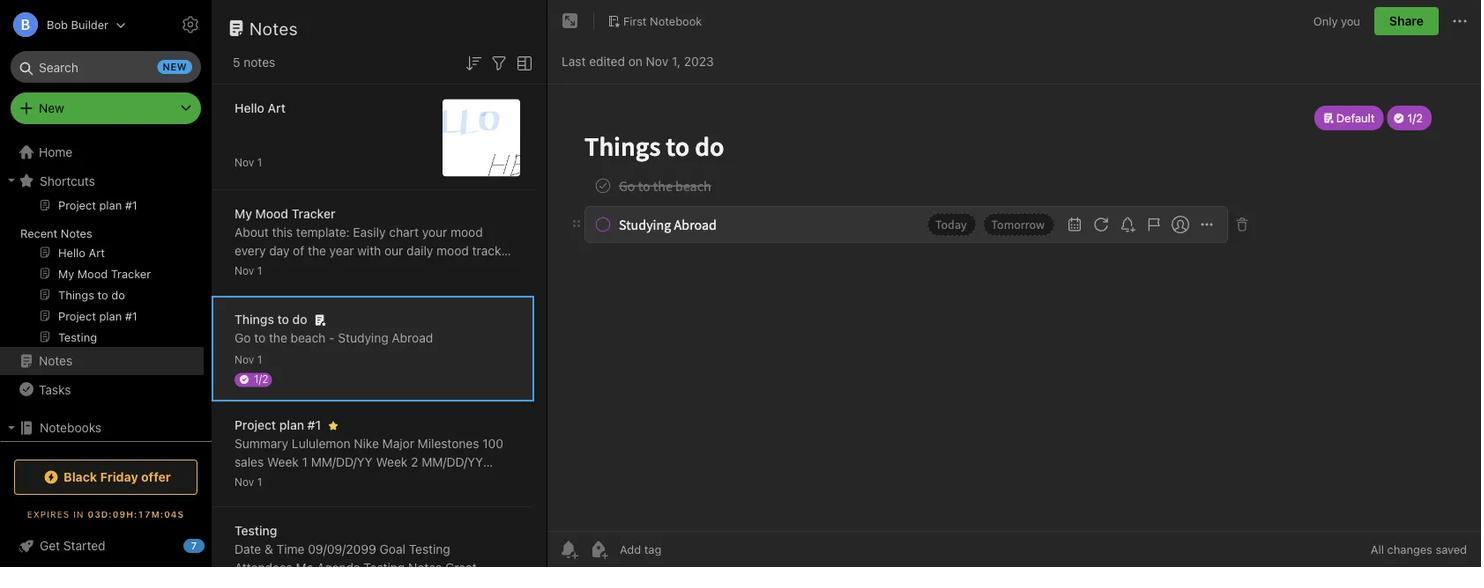 Task type: describe. For each thing, give the bounding box(es) containing it.
art
[[268, 101, 286, 116]]

my mood tracker
[[235, 207, 336, 221]]

our
[[385, 244, 403, 258]]

last edited on nov 1, 2023
[[562, 54, 714, 69]]

mood
[[255, 207, 288, 221]]

bob builder
[[47, 18, 108, 31]]

with
[[357, 244, 381, 258]]

2 vertical spatial testing
[[364, 561, 405, 568]]

new
[[39, 101, 64, 116]]

notes inside group
[[61, 227, 92, 240]]

#1
[[307, 418, 321, 433]]

recent notes
[[20, 227, 92, 240]]

black friday offer
[[64, 470, 171, 485]]

5 notes
[[233, 55, 275, 70]]

chart
[[389, 225, 419, 240]]

1 down lululemon
[[302, 455, 308, 470]]

home link
[[0, 138, 212, 167]]

first
[[623, 14, 647, 27]]

notebooks
[[40, 421, 101, 436]]

notes link
[[0, 347, 204, 376]]

notebooks link
[[0, 414, 204, 443]]

View options field
[[510, 51, 535, 74]]

1 nov 1 from the top
[[235, 157, 262, 169]]

tasks button
[[0, 376, 204, 404]]

expand notebooks image
[[4, 421, 19, 436]]

change
[[425, 262, 467, 277]]

every
[[235, 244, 266, 258]]

your
[[422, 225, 447, 240]]

you
[[1341, 14, 1361, 28]]

summary lululemon nike major milestones 100 sales week 1 mm/dd/yy week 2 mm/dd/yy week 3 mm/dd/yy week 4 mm/dd/yy week 5 mm/dd/yy task 1 task 2 task 3 task 4 le...
[[235, 437, 503, 507]]

shortcuts button
[[0, 167, 204, 195]]

milestones
[[418, 437, 479, 451]]

1 down sales
[[257, 477, 262, 489]]

add tag image
[[588, 540, 609, 561]]

things to do
[[235, 313, 307, 327]]

about this template: easily chart your mood every day of the year with our daily mood track er template. click each square to change the cell background accordin...
[[235, 225, 507, 295]]

click
[[306, 262, 334, 277]]

le...
[[459, 492, 483, 507]]

hello art
[[235, 101, 286, 116]]

time
[[277, 543, 305, 557]]

er
[[235, 244, 507, 277]]

goal
[[380, 543, 406, 557]]

Search text field
[[23, 51, 189, 83]]

friday
[[100, 470, 138, 485]]

of
[[293, 244, 304, 258]]

new button
[[11, 93, 201, 124]]

3 nov 1 from the top
[[235, 354, 262, 366]]

2023
[[684, 54, 714, 69]]

new search field
[[23, 51, 192, 83]]

only you
[[1314, 14, 1361, 28]]

7
[[191, 541, 197, 552]]

thumbnail image
[[443, 99, 520, 177]]

-
[[329, 331, 335, 346]]

hello
[[235, 101, 264, 116]]

project plan #1
[[235, 418, 321, 433]]

nov up cell
[[235, 265, 254, 277]]

recent notes group
[[0, 195, 204, 354]]

beach
[[291, 331, 326, 346]]

background
[[258, 281, 325, 295]]

share
[[1390, 14, 1424, 28]]

nov down go
[[235, 354, 254, 366]]

2 vertical spatial the
[[269, 331, 287, 346]]

2 horizontal spatial the
[[471, 262, 489, 277]]

1 up 09/09/2099
[[329, 492, 335, 507]]

plan
[[279, 418, 304, 433]]

1 up mood
[[257, 157, 262, 169]]

notes inside date & time 09/09/2099 goal testing attendees me agenda testing notes grea
[[408, 561, 442, 568]]

1,
[[672, 54, 681, 69]]

0 vertical spatial testing
[[235, 524, 277, 539]]

Add filters field
[[489, 51, 510, 74]]

things
[[235, 313, 274, 327]]

2 nov 1 from the top
[[235, 265, 262, 277]]

agenda
[[317, 561, 360, 568]]

cell
[[235, 281, 254, 295]]

first notebook
[[623, 14, 702, 27]]

date & time 09/09/2099 goal testing attendees me agenda testing notes grea
[[235, 543, 503, 568]]

03d:09h:17m:04s
[[88, 510, 184, 520]]

expires in 03d:09h:17m:04s
[[27, 510, 184, 520]]

daily
[[407, 244, 433, 258]]

in
[[73, 510, 84, 520]]

studying
[[338, 331, 389, 346]]

week down summary
[[267, 455, 299, 470]]

date
[[235, 543, 261, 557]]

day
[[269, 244, 290, 258]]

nov inside note window element
[[646, 54, 669, 69]]

black
[[64, 470, 97, 485]]

abroad
[[392, 331, 433, 346]]

09/09/2099
[[308, 543, 376, 557]]

1 horizontal spatial 4
[[447, 492, 455, 507]]

Account field
[[0, 7, 126, 42]]

all changes saved
[[1371, 544, 1467, 557]]

notebook
[[650, 14, 702, 27]]

bob
[[47, 18, 68, 31]]

easily
[[353, 225, 386, 240]]

1/2
[[254, 373, 268, 386]]

1 vertical spatial 3
[[407, 492, 415, 507]]

builder
[[71, 18, 108, 31]]

0 horizontal spatial 4
[[380, 474, 388, 489]]



Task type: locate. For each thing, give the bounding box(es) containing it.
1 up 1/2 on the bottom left of page
[[257, 354, 262, 366]]

notes up notes
[[250, 18, 298, 38]]

nike
[[354, 437, 379, 451]]

get started
[[40, 539, 105, 554]]

nov left 1,
[[646, 54, 669, 69]]

5 inside summary lululemon nike major milestones 100 sales week 1 mm/dd/yy week 2 mm/dd/yy week 3 mm/dd/yy week 4 mm/dd/yy week 5 mm/dd/yy task 1 task 2 task 3 task 4 le...
[[492, 474, 499, 489]]

5 left notes
[[233, 55, 240, 70]]

4 nov 1 from the top
[[235, 477, 262, 489]]

note window element
[[548, 0, 1481, 568]]

4
[[380, 474, 388, 489], [447, 492, 455, 507]]

nov 1 down sales
[[235, 477, 262, 489]]

2 up date & time 09/09/2099 goal testing attendees me agenda testing notes grea
[[367, 492, 375, 507]]

tree
[[0, 138, 212, 568]]

mood up change
[[437, 244, 469, 258]]

tracker
[[292, 207, 336, 221]]

0 horizontal spatial to
[[254, 331, 266, 346]]

week down "nike"
[[345, 474, 377, 489]]

the down "things to do"
[[269, 331, 287, 346]]

expand note image
[[560, 11, 581, 32]]

1 vertical spatial testing
[[409, 543, 450, 557]]

settings image
[[180, 14, 201, 35]]

this
[[272, 225, 293, 240]]

square
[[368, 262, 407, 277]]

5
[[233, 55, 240, 70], [492, 474, 499, 489]]

started
[[63, 539, 105, 554]]

4 task from the left
[[418, 492, 444, 507]]

Help and Learning task checklist field
[[0, 533, 212, 561]]

2 vertical spatial to
[[254, 331, 266, 346]]

4 down major
[[380, 474, 388, 489]]

accordin...
[[329, 281, 388, 295]]

0 vertical spatial the
[[308, 244, 326, 258]]

Note Editor text field
[[548, 85, 1481, 532]]

testing right goal on the bottom left of page
[[409, 543, 450, 557]]

task
[[300, 492, 326, 507], [338, 492, 364, 507], [378, 492, 404, 507], [418, 492, 444, 507]]

go
[[235, 331, 251, 346]]

More actions field
[[1450, 7, 1471, 35]]

mm/dd/yy
[[311, 455, 373, 470], [422, 455, 483, 470], [280, 474, 342, 489], [392, 474, 453, 489], [235, 492, 296, 507]]

testing
[[235, 524, 277, 539], [409, 543, 450, 557], [364, 561, 405, 568]]

click to collapse image
[[205, 535, 218, 556]]

0 vertical spatial 3
[[270, 474, 277, 489]]

nov 1 up my
[[235, 157, 262, 169]]

nov down sales
[[235, 477, 254, 489]]

to for the
[[254, 331, 266, 346]]

1 vertical spatial mood
[[437, 244, 469, 258]]

the
[[308, 244, 326, 258], [471, 262, 489, 277], [269, 331, 287, 346]]

the right of in the top of the page
[[308, 244, 326, 258]]

nov 1
[[235, 157, 262, 169], [235, 265, 262, 277], [235, 354, 262, 366], [235, 477, 262, 489]]

track
[[472, 244, 507, 258]]

project
[[235, 418, 276, 433]]

home
[[39, 145, 73, 160]]

week
[[267, 455, 299, 470], [376, 455, 408, 470], [235, 474, 266, 489], [345, 474, 377, 489], [457, 474, 488, 489]]

0 horizontal spatial 2
[[367, 492, 375, 507]]

add filters image
[[489, 53, 510, 74]]

1 horizontal spatial testing
[[364, 561, 405, 568]]

0 horizontal spatial the
[[269, 331, 287, 346]]

3 down summary
[[270, 474, 277, 489]]

all
[[1371, 544, 1384, 557]]

task up goal on the bottom left of page
[[378, 492, 404, 507]]

1 horizontal spatial 5
[[492, 474, 499, 489]]

1 vertical spatial 4
[[447, 492, 455, 507]]

major
[[382, 437, 414, 451]]

nov 1 down go
[[235, 354, 262, 366]]

nov 1 up cell
[[235, 265, 262, 277]]

go to the beach - studying abroad
[[235, 331, 433, 346]]

1 horizontal spatial to
[[277, 313, 289, 327]]

notes right recent
[[61, 227, 92, 240]]

week down sales
[[235, 474, 266, 489]]

saved
[[1436, 544, 1467, 557]]

1 down "every"
[[257, 265, 262, 277]]

0 vertical spatial 2
[[411, 455, 418, 470]]

task left le...
[[418, 492, 444, 507]]

4 left le...
[[447, 492, 455, 507]]

2 task from the left
[[338, 492, 364, 507]]

the down track
[[471, 262, 489, 277]]

week down major
[[376, 455, 408, 470]]

1 vertical spatial the
[[471, 262, 489, 277]]

sales
[[235, 455, 264, 470]]

2 horizontal spatial testing
[[409, 543, 450, 557]]

offer
[[141, 470, 171, 485]]

1 vertical spatial 2
[[367, 492, 375, 507]]

Add tag field
[[618, 543, 750, 558]]

0 horizontal spatial 3
[[270, 474, 277, 489]]

lululemon
[[292, 437, 351, 451]]

1 vertical spatial to
[[277, 313, 289, 327]]

notes up tasks
[[39, 354, 73, 369]]

mood
[[451, 225, 483, 240], [437, 244, 469, 258]]

task up time in the bottom left of the page
[[300, 492, 326, 507]]

3
[[270, 474, 277, 489], [407, 492, 415, 507]]

1 horizontal spatial 3
[[407, 492, 415, 507]]

0 vertical spatial 4
[[380, 474, 388, 489]]

tree containing home
[[0, 138, 212, 568]]

testing up the date
[[235, 524, 277, 539]]

share button
[[1375, 7, 1439, 35]]

3 task from the left
[[378, 492, 404, 507]]

1
[[257, 157, 262, 169], [257, 265, 262, 277], [257, 354, 262, 366], [302, 455, 308, 470], [257, 477, 262, 489], [329, 492, 335, 507]]

more actions image
[[1450, 11, 1471, 32]]

only
[[1314, 14, 1338, 28]]

year
[[330, 244, 354, 258]]

last
[[562, 54, 586, 69]]

0 horizontal spatial testing
[[235, 524, 277, 539]]

tasks
[[39, 382, 71, 397]]

changes
[[1388, 544, 1433, 557]]

to inside about this template: easily chart your mood every day of the year with our daily mood track er template. click each square to change the cell background accordin...
[[411, 262, 422, 277]]

0 vertical spatial to
[[411, 262, 422, 277]]

on
[[628, 54, 643, 69]]

2 horizontal spatial to
[[411, 262, 422, 277]]

&
[[265, 543, 273, 557]]

notes right "agenda"
[[408, 561, 442, 568]]

mood up track
[[451, 225, 483, 240]]

to down daily at the top left of page
[[411, 262, 422, 277]]

1 vertical spatial 5
[[492, 474, 499, 489]]

get
[[40, 539, 60, 554]]

0 vertical spatial 5
[[233, 55, 240, 70]]

each
[[338, 262, 365, 277]]

recent
[[20, 227, 58, 240]]

2
[[411, 455, 418, 470], [367, 492, 375, 507]]

shortcuts
[[40, 173, 95, 188]]

black friday offer button
[[14, 460, 198, 496]]

task up 09/09/2099
[[338, 492, 364, 507]]

nov up my
[[235, 157, 254, 169]]

2 down major
[[411, 455, 418, 470]]

my
[[235, 207, 252, 221]]

new
[[163, 61, 187, 73]]

template.
[[249, 262, 303, 277]]

to left do
[[277, 313, 289, 327]]

Sort options field
[[463, 51, 484, 74]]

summary
[[235, 437, 288, 451]]

nov
[[646, 54, 669, 69], [235, 157, 254, 169], [235, 265, 254, 277], [235, 354, 254, 366], [235, 477, 254, 489]]

testing down goal on the bottom left of page
[[364, 561, 405, 568]]

1 horizontal spatial 2
[[411, 455, 418, 470]]

edited
[[589, 54, 625, 69]]

expires
[[27, 510, 70, 520]]

to right go
[[254, 331, 266, 346]]

notes
[[244, 55, 275, 70]]

attendees
[[235, 561, 293, 568]]

3 down major
[[407, 492, 415, 507]]

to for do
[[277, 313, 289, 327]]

5 down 100
[[492, 474, 499, 489]]

1 task from the left
[[300, 492, 326, 507]]

to
[[411, 262, 422, 277], [277, 313, 289, 327], [254, 331, 266, 346]]

1 horizontal spatial the
[[308, 244, 326, 258]]

add a reminder image
[[558, 540, 579, 561]]

week up le...
[[457, 474, 488, 489]]

do
[[292, 313, 307, 327]]

0 vertical spatial mood
[[451, 225, 483, 240]]

about
[[235, 225, 269, 240]]

0 horizontal spatial 5
[[233, 55, 240, 70]]



Task type: vqa. For each thing, say whether or not it's contained in the screenshot.
Start writing… text field at the left
no



